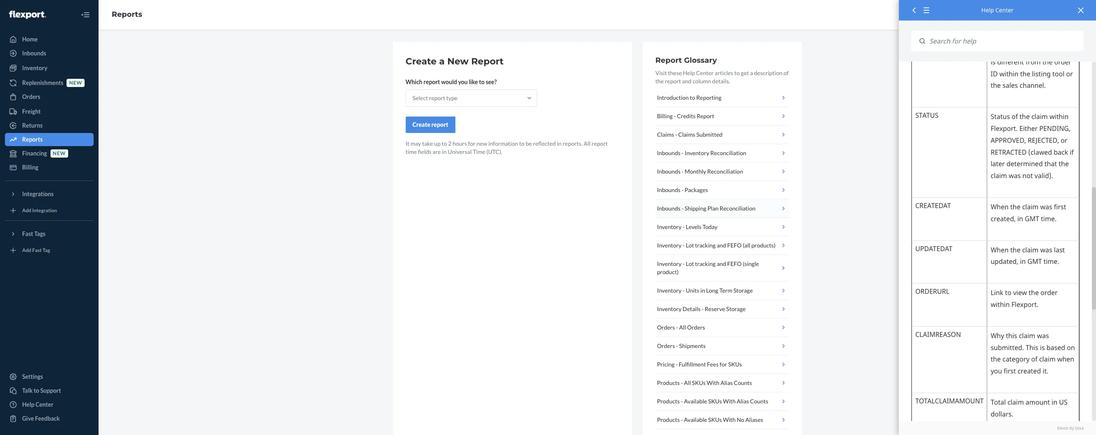 Task type: locate. For each thing, give the bounding box(es) containing it.
2 horizontal spatial center
[[996, 6, 1014, 14]]

0 vertical spatial create
[[406, 56, 437, 67]]

2 products from the top
[[657, 398, 680, 405]]

2
[[448, 140, 452, 147]]

- down the fulfillment
[[681, 380, 683, 386]]

inventory down product) on the right
[[657, 287, 682, 294]]

report for billing - credits report
[[697, 113, 714, 120]]

2 horizontal spatial in
[[701, 287, 705, 294]]

inventory for inventory
[[22, 64, 47, 71]]

1 vertical spatial with
[[723, 398, 736, 405]]

1 horizontal spatial new
[[69, 80, 82, 86]]

add fast tag
[[22, 247, 50, 254]]

new for financing
[[53, 150, 66, 157]]

reconciliation for inbounds - inventory reconciliation
[[710, 150, 746, 156]]

- left the units
[[683, 287, 685, 294]]

(single
[[743, 260, 759, 267]]

fefo for (all
[[727, 242, 742, 249]]

2 vertical spatial all
[[684, 380, 691, 386]]

1 horizontal spatial alias
[[737, 398, 749, 405]]

0 horizontal spatial help
[[22, 401, 34, 408]]

alias for products - available skus with alias counts
[[737, 398, 749, 405]]

inbounds for inbounds - shipping plan reconciliation
[[657, 205, 681, 212]]

and for inventory - lot tracking and fefo (all products)
[[717, 242, 726, 249]]

information
[[488, 140, 518, 147]]

claims
[[657, 131, 674, 138], [678, 131, 695, 138]]

1 vertical spatial reports link
[[5, 133, 94, 146]]

1 vertical spatial in
[[442, 148, 447, 155]]

billing inside button
[[657, 113, 673, 120]]

report for select report type
[[429, 94, 445, 101]]

lot down inventory - levels today
[[686, 242, 694, 249]]

- for products - available skus with no aliases
[[681, 416, 683, 423]]

1 horizontal spatial report
[[655, 56, 682, 65]]

select report type
[[413, 94, 458, 101]]

available inside button
[[684, 416, 707, 423]]

to left reporting
[[690, 94, 695, 101]]

integrations button
[[5, 188, 94, 201]]

reconciliation down inbounds - inventory reconciliation button
[[707, 168, 743, 175]]

1 vertical spatial fast
[[32, 247, 42, 254]]

0 vertical spatial new
[[69, 80, 82, 86]]

report inside button
[[431, 121, 448, 128]]

1 horizontal spatial reports link
[[112, 10, 142, 19]]

integration
[[32, 208, 57, 214]]

0 vertical spatial help
[[982, 6, 994, 14]]

2 horizontal spatial new
[[477, 140, 487, 147]]

counts inside button
[[734, 380, 752, 386]]

1 vertical spatial all
[[679, 324, 686, 331]]

reconciliation inside button
[[707, 168, 743, 175]]

for right fees
[[720, 361, 727, 368]]

to inside visit these help center articles to get a description of the report and column details.
[[735, 69, 740, 76]]

2 vertical spatial help
[[22, 401, 34, 408]]

elevio by dixa
[[1057, 425, 1084, 431]]

2 available from the top
[[684, 416, 707, 423]]

to right talk
[[34, 387, 39, 394]]

1 horizontal spatial a
[[750, 69, 753, 76]]

1 vertical spatial and
[[717, 242, 726, 249]]

hours
[[453, 140, 467, 147]]

inventory - lot tracking and fefo (single product) button
[[655, 255, 789, 282]]

1 tracking from the top
[[695, 242, 716, 249]]

all for products
[[684, 380, 691, 386]]

add down fast tags
[[22, 247, 31, 254]]

new
[[69, 80, 82, 86], [477, 140, 487, 147], [53, 150, 66, 157]]

available for products - available skus with alias counts
[[684, 398, 707, 405]]

help
[[982, 6, 994, 14], [683, 69, 695, 76], [22, 401, 34, 408]]

visit these help center articles to get a description of the report and column details.
[[655, 69, 789, 85]]

get
[[741, 69, 749, 76]]

0 vertical spatial alias
[[721, 380, 733, 386]]

1 vertical spatial available
[[684, 416, 707, 423]]

1 available from the top
[[684, 398, 707, 405]]

fast left tags
[[22, 230, 33, 237]]

create report button
[[406, 117, 455, 133]]

report left type
[[429, 94, 445, 101]]

inbounds up 'inbounds - packages'
[[657, 168, 681, 175]]

3 products from the top
[[657, 416, 680, 423]]

- up orders - shipments
[[676, 324, 678, 331]]

counts inside "button"
[[750, 398, 768, 405]]

0 vertical spatial fefo
[[727, 242, 742, 249]]

in left reports.
[[557, 140, 562, 147]]

0 vertical spatial in
[[557, 140, 562, 147]]

billing - credits report button
[[655, 107, 789, 126]]

skus inside "button"
[[708, 398, 722, 405]]

alias down pricing - fulfillment fees for skus button at the bottom of the page
[[721, 380, 733, 386]]

products
[[657, 380, 680, 386], [657, 398, 680, 405], [657, 416, 680, 423]]

report
[[665, 78, 681, 85], [424, 78, 440, 85], [429, 94, 445, 101], [431, 121, 448, 128], [592, 140, 608, 147]]

2 vertical spatial with
[[723, 416, 736, 423]]

1 vertical spatial products
[[657, 398, 680, 405]]

0 vertical spatial for
[[468, 140, 476, 147]]

a left new
[[439, 56, 445, 67]]

orders - shipments button
[[655, 337, 789, 356]]

type
[[446, 94, 458, 101]]

- down 'products - available skus with alias counts'
[[681, 416, 683, 423]]

- up inventory - units in long term storage
[[683, 260, 685, 267]]

inventory inside 'inventory - lot tracking and fefo (single product)'
[[657, 260, 682, 267]]

orders up orders - shipments
[[657, 324, 675, 331]]

0 horizontal spatial a
[[439, 56, 445, 67]]

with down fees
[[707, 380, 720, 386]]

storage right term
[[734, 287, 753, 294]]

new inside the it may take up to 2 hours for new information to be reflected in reports. all report time fields are in universal time (utc).
[[477, 140, 487, 147]]

2 add from the top
[[22, 247, 31, 254]]

help center link
[[5, 398, 94, 412]]

a right get
[[750, 69, 753, 76]]

2 vertical spatial products
[[657, 416, 680, 423]]

and inside 'inventory - lot tracking and fefo (single product)'
[[717, 260, 726, 267]]

1 fefo from the top
[[727, 242, 742, 249]]

center down talk to support
[[36, 401, 53, 408]]

0 vertical spatial all
[[584, 140, 591, 147]]

1 vertical spatial billing
[[22, 164, 38, 171]]

inventory - levels today
[[657, 223, 718, 230]]

orders up the shipments
[[687, 324, 705, 331]]

products inside "button"
[[657, 398, 680, 405]]

1 vertical spatial help center
[[22, 401, 53, 408]]

products - available skus with no aliases button
[[655, 411, 789, 430]]

- left packages
[[682, 186, 684, 193]]

0 horizontal spatial reports
[[22, 136, 43, 143]]

claims down billing - credits report
[[657, 131, 674, 138]]

inventory for inventory - lot tracking and fefo (single product)
[[657, 260, 682, 267]]

help center up give feedback
[[22, 401, 53, 408]]

inventory left levels
[[657, 223, 682, 230]]

- down claims - claims submitted
[[682, 150, 684, 156]]

1 vertical spatial create
[[413, 121, 430, 128]]

1 vertical spatial center
[[696, 69, 714, 76]]

aliases
[[746, 416, 763, 423]]

new up billing link
[[53, 150, 66, 157]]

help center up search search box on the top right
[[982, 6, 1014, 14]]

0 horizontal spatial help center
[[22, 401, 53, 408]]

skus up products - available skus with no aliases
[[708, 398, 722, 405]]

add for add fast tag
[[22, 247, 31, 254]]

- down inventory - levels today
[[683, 242, 685, 249]]

add
[[22, 208, 31, 214], [22, 247, 31, 254]]

to inside 'introduction to reporting' button
[[690, 94, 695, 101]]

- for inbounds - packages
[[682, 186, 684, 193]]

inventory details - reserve storage
[[657, 306, 746, 313]]

1 vertical spatial for
[[720, 361, 727, 368]]

and for inventory - lot tracking and fefo (single product)
[[717, 260, 726, 267]]

shipping
[[685, 205, 706, 212]]

1 vertical spatial counts
[[750, 398, 768, 405]]

0 horizontal spatial new
[[53, 150, 66, 157]]

- inside 'inventory - lot tracking and fefo (single product)'
[[683, 260, 685, 267]]

1 vertical spatial help
[[683, 69, 695, 76]]

- inside "button"
[[681, 398, 683, 405]]

skus down orders - shipments button
[[728, 361, 742, 368]]

which report would you like to see?
[[406, 78, 497, 85]]

by
[[1070, 425, 1074, 431]]

billing down 'financing'
[[22, 164, 38, 171]]

with down "products - all skus with alias counts" button
[[723, 398, 736, 405]]

close navigation image
[[81, 10, 90, 20]]

today
[[703, 223, 718, 230]]

and left 'column' on the top of the page
[[682, 78, 692, 85]]

inbounds down 'inbounds - packages'
[[657, 205, 681, 212]]

description
[[754, 69, 783, 76]]

report up select report type at the top of page
[[424, 78, 440, 85]]

settings link
[[5, 370, 94, 384]]

elevio by dixa link
[[911, 425, 1084, 431]]

report inside the it may take up to 2 hours for new information to be reflected in reports. all report time fields are in universal time (utc).
[[592, 140, 608, 147]]

- for inventory - units in long term storage
[[683, 287, 685, 294]]

introduction to reporting
[[657, 94, 722, 101]]

all down the fulfillment
[[684, 380, 691, 386]]

all inside the it may take up to 2 hours for new information to be reflected in reports. all report time fields are in universal time (utc).
[[584, 140, 591, 147]]

would
[[441, 78, 457, 85]]

0 vertical spatial available
[[684, 398, 707, 405]]

0 horizontal spatial report
[[471, 56, 504, 67]]

2 tracking from the top
[[695, 260, 716, 267]]

products for products - available skus with no aliases
[[657, 416, 680, 423]]

1 vertical spatial a
[[750, 69, 753, 76]]

storage inside inventory details - reserve storage button
[[726, 306, 746, 313]]

1 horizontal spatial help
[[683, 69, 695, 76]]

0 horizontal spatial alias
[[721, 380, 733, 386]]

in
[[557, 140, 562, 147], [442, 148, 447, 155], [701, 287, 705, 294]]

a
[[439, 56, 445, 67], [750, 69, 753, 76]]

create inside create report button
[[413, 121, 430, 128]]

available down "products - all skus with alias counts"
[[684, 398, 707, 405]]

inventory up product) on the right
[[657, 260, 682, 267]]

1 products from the top
[[657, 380, 680, 386]]

add for add integration
[[22, 208, 31, 214]]

available down 'products - available skus with alias counts'
[[684, 416, 707, 423]]

- down "products - all skus with alias counts"
[[681, 398, 683, 405]]

0 vertical spatial with
[[707, 380, 720, 386]]

skus down pricing - fulfillment fees for skus
[[692, 380, 706, 386]]

all right reports.
[[584, 140, 591, 147]]

storage right reserve
[[726, 306, 746, 313]]

inbounds inside inbounds - packages button
[[657, 186, 681, 193]]

for
[[468, 140, 476, 147], [720, 361, 727, 368]]

lot inside 'inventory - lot tracking and fefo (single product)'
[[686, 260, 694, 267]]

create report
[[413, 121, 448, 128]]

report
[[471, 56, 504, 67], [655, 56, 682, 65], [697, 113, 714, 120]]

new up time at the top of page
[[477, 140, 487, 147]]

billing
[[657, 113, 673, 120], [22, 164, 38, 171]]

1 lot from the top
[[686, 242, 694, 249]]

center up 'column' on the top of the page
[[696, 69, 714, 76]]

1 horizontal spatial claims
[[678, 131, 695, 138]]

- down billing - credits report
[[675, 131, 677, 138]]

in left the long
[[701, 287, 705, 294]]

integrations
[[22, 191, 54, 198]]

center up search search box on the top right
[[996, 6, 1014, 14]]

0 horizontal spatial billing
[[22, 164, 38, 171]]

and inside inventory - lot tracking and fefo (all products) button
[[717, 242, 726, 249]]

inventory up replenishments
[[22, 64, 47, 71]]

with inside "button"
[[723, 398, 736, 405]]

1 vertical spatial new
[[477, 140, 487, 147]]

to left get
[[735, 69, 740, 76]]

- left the shipments
[[676, 343, 678, 350]]

billing for billing
[[22, 164, 38, 171]]

counts up the aliases at the right
[[750, 398, 768, 405]]

0 vertical spatial storage
[[734, 287, 753, 294]]

report up see?
[[471, 56, 504, 67]]

0 horizontal spatial for
[[468, 140, 476, 147]]

tracking inside 'inventory - lot tracking and fefo (single product)'
[[695, 260, 716, 267]]

0 vertical spatial center
[[996, 6, 1014, 14]]

inbounds for inbounds - monthly reconciliation
[[657, 168, 681, 175]]

all up orders - shipments
[[679, 324, 686, 331]]

inbounds down claims - claims submitted
[[657, 150, 681, 156]]

orders up 'pricing' on the right of page
[[657, 343, 675, 350]]

and inside visit these help center articles to get a description of the report and column details.
[[682, 78, 692, 85]]

report for create report
[[431, 121, 448, 128]]

to right like
[[479, 78, 485, 85]]

inbounds inside inbounds - monthly reconciliation button
[[657, 168, 681, 175]]

inventory details - reserve storage button
[[655, 300, 789, 319]]

fast left tag
[[32, 247, 42, 254]]

select
[[413, 94, 428, 101]]

0 horizontal spatial claims
[[657, 131, 674, 138]]

inbounds for inbounds
[[22, 50, 46, 57]]

available inside "button"
[[684, 398, 707, 405]]

reports
[[112, 10, 142, 19], [22, 136, 43, 143]]

which
[[406, 78, 422, 85]]

alias inside "button"
[[737, 398, 749, 405]]

1 horizontal spatial help center
[[982, 6, 1014, 14]]

tracking for (single
[[695, 260, 716, 267]]

orders - shipments
[[657, 343, 706, 350]]

you
[[458, 78, 468, 85]]

freight link
[[5, 105, 94, 118]]

help up search search box on the top right
[[982, 6, 994, 14]]

visit
[[655, 69, 667, 76]]

- left credits
[[674, 113, 676, 120]]

Search search field
[[925, 31, 1084, 52]]

2 vertical spatial center
[[36, 401, 53, 408]]

- for orders - all orders
[[676, 324, 678, 331]]

1 horizontal spatial reports
[[112, 10, 142, 19]]

reconciliation down 'claims - claims submitted' button
[[710, 150, 746, 156]]

products)
[[752, 242, 776, 249]]

inbounds down home
[[22, 50, 46, 57]]

0 vertical spatial billing
[[657, 113, 673, 120]]

- right 'pricing' on the right of page
[[676, 361, 678, 368]]

inventory - levels today button
[[655, 218, 789, 237]]

with left no
[[723, 416, 736, 423]]

and
[[682, 78, 692, 85], [717, 242, 726, 249], [717, 260, 726, 267]]

- inside button
[[682, 168, 684, 175]]

- for inventory - levels today
[[683, 223, 685, 230]]

tracking down today
[[695, 242, 716, 249]]

orders up freight
[[22, 93, 40, 100]]

0 horizontal spatial in
[[442, 148, 447, 155]]

fefo left (single
[[727, 260, 742, 267]]

tracking down the inventory - lot tracking and fefo (all products)
[[695, 260, 716, 267]]

1 horizontal spatial for
[[720, 361, 727, 368]]

financing
[[22, 150, 47, 157]]

alias inside button
[[721, 380, 733, 386]]

fefo inside 'inventory - lot tracking and fefo (single product)'
[[727, 260, 742, 267]]

inbounds for inbounds - inventory reconciliation
[[657, 150, 681, 156]]

and down inventory - levels today button
[[717, 242, 726, 249]]

0 vertical spatial and
[[682, 78, 692, 85]]

1 horizontal spatial billing
[[657, 113, 673, 120]]

1 vertical spatial reconciliation
[[707, 168, 743, 175]]

alias up no
[[737, 398, 749, 405]]

2 vertical spatial and
[[717, 260, 726, 267]]

available for products - available skus with no aliases
[[684, 416, 707, 423]]

counts
[[734, 380, 752, 386], [750, 398, 768, 405]]

1 vertical spatial fefo
[[727, 260, 742, 267]]

to left be
[[519, 140, 525, 147]]

inventory - lot tracking and fefo (all products)
[[657, 242, 776, 249]]

lot up the units
[[686, 260, 694, 267]]

2 lot from the top
[[686, 260, 694, 267]]

skus for products - available skus with no aliases
[[708, 416, 722, 423]]

report down these
[[665, 78, 681, 85]]

0 vertical spatial reports
[[112, 10, 142, 19]]

inventory
[[22, 64, 47, 71], [685, 150, 709, 156], [657, 223, 682, 230], [657, 242, 682, 249], [657, 260, 682, 267], [657, 287, 682, 294], [657, 306, 682, 313]]

help down report glossary
[[683, 69, 695, 76]]

inbounds inside inbounds - shipping plan reconciliation button
[[657, 205, 681, 212]]

1 vertical spatial add
[[22, 247, 31, 254]]

details.
[[712, 78, 730, 85]]

2 fefo from the top
[[727, 260, 742, 267]]

- left monthly
[[682, 168, 684, 175]]

0 vertical spatial add
[[22, 208, 31, 214]]

0 vertical spatial counts
[[734, 380, 752, 386]]

0 vertical spatial tracking
[[695, 242, 716, 249]]

- left levels
[[683, 223, 685, 230]]

0 vertical spatial lot
[[686, 242, 694, 249]]

take
[[422, 140, 433, 147]]

2 horizontal spatial report
[[697, 113, 714, 120]]

new up 'orders' link
[[69, 80, 82, 86]]

0 vertical spatial fast
[[22, 230, 33, 237]]

2 vertical spatial in
[[701, 287, 705, 294]]

units
[[686, 287, 699, 294]]

report inside button
[[697, 113, 714, 120]]

inventory for inventory - levels today
[[657, 223, 682, 230]]

submitted
[[696, 131, 723, 138]]

report down reporting
[[697, 113, 714, 120]]

- left shipping
[[682, 205, 684, 212]]

0 vertical spatial products
[[657, 380, 680, 386]]

billing down introduction
[[657, 113, 673, 120]]

counts down pricing - fulfillment fees for skus button at the bottom of the page
[[734, 380, 752, 386]]

create up which
[[406, 56, 437, 67]]

inventory up monthly
[[685, 150, 709, 156]]

1 vertical spatial alias
[[737, 398, 749, 405]]

- right the details
[[702, 306, 704, 313]]

with for products - available skus with no aliases
[[723, 416, 736, 423]]

add fast tag link
[[5, 244, 94, 257]]

0 vertical spatial help center
[[982, 6, 1014, 14]]

2 vertical spatial new
[[53, 150, 66, 157]]

0 vertical spatial reconciliation
[[710, 150, 746, 156]]

report up these
[[655, 56, 682, 65]]

plan
[[708, 205, 719, 212]]

inventory down inventory - levels today
[[657, 242, 682, 249]]

1 horizontal spatial center
[[696, 69, 714, 76]]

fefo left (all at the bottom right of page
[[727, 242, 742, 249]]

- for inbounds - shipping plan reconciliation
[[682, 205, 684, 212]]

inbounds left packages
[[657, 186, 681, 193]]

for up time at the top of page
[[468, 140, 476, 147]]

alias
[[721, 380, 733, 386], [737, 398, 749, 405]]

give
[[22, 415, 34, 422]]

lot for inventory - lot tracking and fefo (all products)
[[686, 242, 694, 249]]

1 vertical spatial storage
[[726, 306, 746, 313]]

give feedback button
[[5, 412, 94, 426]]

help up give
[[22, 401, 34, 408]]

reconciliation down inbounds - packages button
[[720, 205, 756, 212]]

report right reports.
[[592, 140, 608, 147]]

1 vertical spatial tracking
[[695, 260, 716, 267]]

report inside visit these help center articles to get a description of the report and column details.
[[665, 78, 681, 85]]

inbounds - inventory reconciliation button
[[655, 144, 789, 163]]

1 add from the top
[[22, 208, 31, 214]]

in right are
[[442, 148, 447, 155]]

add left integration
[[22, 208, 31, 214]]

inbounds inside inbounds link
[[22, 50, 46, 57]]

a inside visit these help center articles to get a description of the report and column details.
[[750, 69, 753, 76]]

1 vertical spatial lot
[[686, 260, 694, 267]]

report up up
[[431, 121, 448, 128]]

skus down 'products - available skus with alias counts'
[[708, 416, 722, 423]]

center inside visit these help center articles to get a description of the report and column details.
[[696, 69, 714, 76]]

inbounds inside inbounds - inventory reconciliation button
[[657, 150, 681, 156]]



Task type: vqa. For each thing, say whether or not it's contained in the screenshot.
WALMART
no



Task type: describe. For each thing, give the bounding box(es) containing it.
talk to support button
[[5, 384, 94, 398]]

add integration link
[[5, 204, 94, 217]]

to left 2
[[442, 140, 447, 147]]

inbounds - packages
[[657, 186, 708, 193]]

- for products - all skus with alias counts
[[681, 380, 683, 386]]

fast tags
[[22, 230, 45, 237]]

skus for products - all skus with alias counts
[[692, 380, 706, 386]]

orders for orders - shipments
[[657, 343, 675, 350]]

1 horizontal spatial in
[[557, 140, 562, 147]]

tag
[[43, 247, 50, 254]]

orders link
[[5, 90, 94, 104]]

inbounds for inbounds - packages
[[657, 186, 681, 193]]

orders for orders
[[22, 93, 40, 100]]

new
[[447, 56, 469, 67]]

skus for products - available skus with alias counts
[[708, 398, 722, 405]]

- for pricing - fulfillment fees for skus
[[676, 361, 678, 368]]

shipments
[[679, 343, 706, 350]]

to inside talk to support button
[[34, 387, 39, 394]]

like
[[469, 78, 478, 85]]

create a new report
[[406, 56, 504, 67]]

long
[[706, 287, 718, 294]]

tracking for (all
[[695, 242, 716, 249]]

fields
[[418, 148, 432, 155]]

2 horizontal spatial help
[[982, 6, 994, 14]]

- for inbounds - inventory reconciliation
[[682, 150, 684, 156]]

settings
[[22, 373, 43, 380]]

fees
[[707, 361, 719, 368]]

tags
[[34, 230, 45, 237]]

inventory for inventory details - reserve storage
[[657, 306, 682, 313]]

- for inventory - lot tracking and fefo (single product)
[[683, 260, 685, 267]]

lot for inventory - lot tracking and fefo (single product)
[[686, 260, 694, 267]]

replenishments
[[22, 79, 63, 86]]

inbounds - monthly reconciliation
[[657, 168, 743, 175]]

orders for orders - all orders
[[657, 324, 675, 331]]

alias for products - all skus with alias counts
[[721, 380, 733, 386]]

fast tags button
[[5, 228, 94, 241]]

dixa
[[1075, 425, 1084, 431]]

counts for products - available skus with alias counts
[[750, 398, 768, 405]]

orders - all orders button
[[655, 319, 789, 337]]

products for products - available skus with alias counts
[[657, 398, 680, 405]]

returns link
[[5, 119, 94, 132]]

inbounds link
[[5, 47, 94, 60]]

all for orders
[[679, 324, 686, 331]]

with for products - all skus with alias counts
[[707, 380, 720, 386]]

- for inventory - lot tracking and fefo (all products)
[[683, 242, 685, 249]]

reflected
[[533, 140, 556, 147]]

new for replenishments
[[69, 80, 82, 86]]

inventory - units in long term storage
[[657, 287, 753, 294]]

reconciliation for inbounds - monthly reconciliation
[[707, 168, 743, 175]]

freight
[[22, 108, 41, 115]]

0 horizontal spatial center
[[36, 401, 53, 408]]

inventory - lot tracking and fefo (all products) button
[[655, 237, 789, 255]]

introduction
[[657, 94, 689, 101]]

feedback
[[35, 415, 60, 422]]

talk to support
[[22, 387, 61, 394]]

inventory for inventory - lot tracking and fefo (all products)
[[657, 242, 682, 249]]

returns
[[22, 122, 43, 129]]

it may take up to 2 hours for new information to be reflected in reports. all report time fields are in universal time (utc).
[[406, 140, 608, 155]]

home
[[22, 36, 38, 43]]

levels
[[686, 223, 702, 230]]

in inside inventory - units in long term storage button
[[701, 287, 705, 294]]

2 claims from the left
[[678, 131, 695, 138]]

billing link
[[5, 161, 94, 174]]

products - available skus with alias counts
[[657, 398, 768, 405]]

add integration
[[22, 208, 57, 214]]

0 vertical spatial reports link
[[112, 10, 142, 19]]

pricing - fulfillment fees for skus
[[657, 361, 742, 368]]

0 horizontal spatial reports link
[[5, 133, 94, 146]]

inbounds - packages button
[[655, 181, 789, 200]]

pricing
[[657, 361, 675, 368]]

inbounds - inventory reconciliation
[[657, 150, 746, 156]]

it
[[406, 140, 410, 147]]

0 vertical spatial a
[[439, 56, 445, 67]]

monthly
[[685, 168, 706, 175]]

flexport logo image
[[9, 11, 46, 19]]

may
[[411, 140, 421, 147]]

of
[[784, 69, 789, 76]]

support
[[40, 387, 61, 394]]

packages
[[685, 186, 708, 193]]

up
[[434, 140, 441, 147]]

billing for billing - credits report
[[657, 113, 673, 120]]

inventory link
[[5, 62, 94, 75]]

counts for products - all skus with alias counts
[[734, 380, 752, 386]]

- for claims - claims submitted
[[675, 131, 677, 138]]

fefo for (single
[[727, 260, 742, 267]]

the
[[655, 78, 664, 85]]

- for orders - shipments
[[676, 343, 678, 350]]

inventory - units in long term storage button
[[655, 282, 789, 300]]

report for create a new report
[[471, 56, 504, 67]]

help inside visit these help center articles to get a description of the report and column details.
[[683, 69, 695, 76]]

(utc).
[[487, 148, 502, 155]]

products - all skus with alias counts button
[[655, 374, 789, 393]]

home link
[[5, 33, 94, 46]]

introduction to reporting button
[[655, 89, 789, 107]]

reporting
[[696, 94, 722, 101]]

1 claims from the left
[[657, 131, 674, 138]]

universal
[[448, 148, 472, 155]]

- for billing - credits report
[[674, 113, 676, 120]]

reserve
[[705, 306, 725, 313]]

these
[[668, 69, 682, 76]]

products - available skus with alias counts button
[[655, 393, 789, 411]]

credits
[[677, 113, 696, 120]]

inventory - lot tracking and fefo (single product)
[[657, 260, 759, 276]]

talk
[[22, 387, 33, 394]]

claims - claims submitted
[[657, 131, 723, 138]]

glossary
[[684, 56, 717, 65]]

create for create a new report
[[406, 56, 437, 67]]

with for products - available skus with alias counts
[[723, 398, 736, 405]]

articles
[[715, 69, 733, 76]]

products - all skus with alias counts
[[657, 380, 752, 386]]

pricing - fulfillment fees for skus button
[[655, 356, 789, 374]]

no
[[737, 416, 744, 423]]

create for create report
[[413, 121, 430, 128]]

billing - credits report
[[657, 113, 714, 120]]

reports.
[[563, 140, 583, 147]]

for inside the it may take up to 2 hours for new information to be reflected in reports. all report time fields are in universal time (utc).
[[468, 140, 476, 147]]

- for products - available skus with alias counts
[[681, 398, 683, 405]]

for inside button
[[720, 361, 727, 368]]

inventory for inventory - units in long term storage
[[657, 287, 682, 294]]

term
[[720, 287, 732, 294]]

2 vertical spatial reconciliation
[[720, 205, 756, 212]]

orders - all orders
[[657, 324, 705, 331]]

report for which report would you like to see?
[[424, 78, 440, 85]]

1 vertical spatial reports
[[22, 136, 43, 143]]

skus inside button
[[728, 361, 742, 368]]

storage inside inventory - units in long term storage button
[[734, 287, 753, 294]]

products for products - all skus with alias counts
[[657, 380, 680, 386]]

report glossary
[[655, 56, 717, 65]]

fast inside dropdown button
[[22, 230, 33, 237]]

- for inbounds - monthly reconciliation
[[682, 168, 684, 175]]



